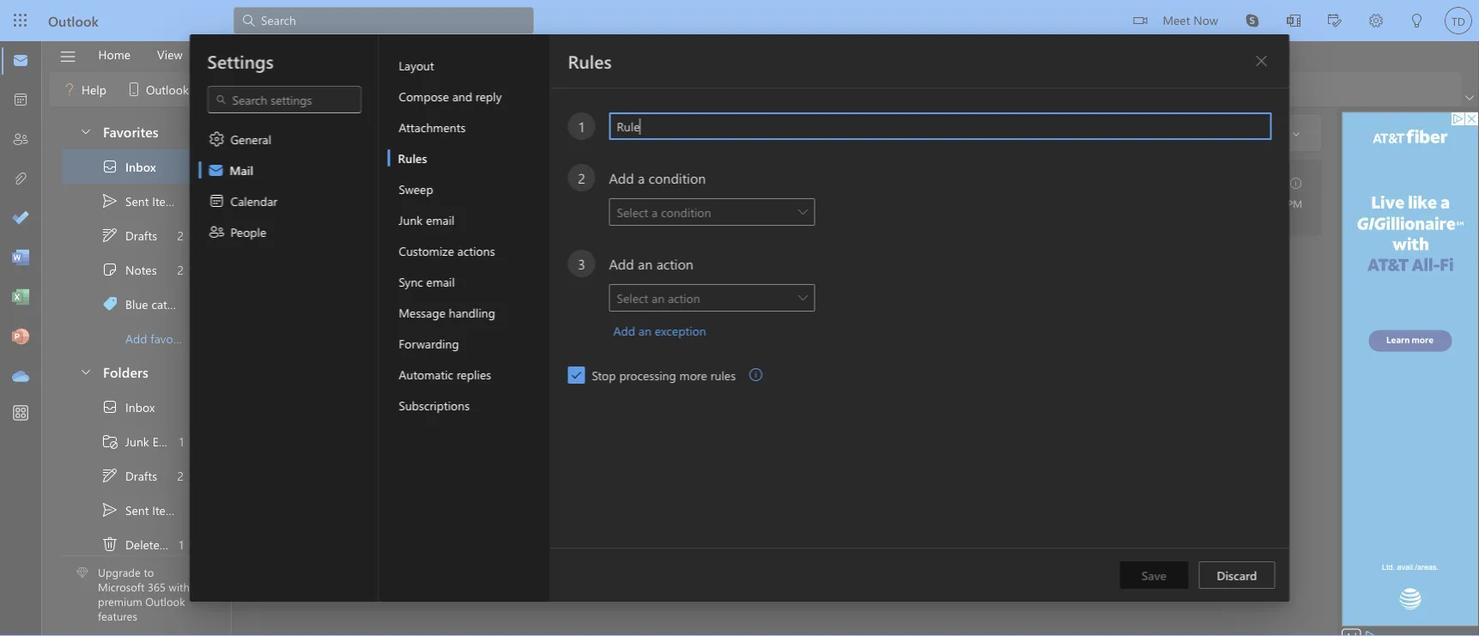 Task type: locate. For each thing, give the bounding box(es) containing it.
0 vertical spatial 1
[[578, 117, 586, 135]]

 button
[[743, 362, 770, 389]]

 up the 'pm'
[[1291, 178, 1303, 190]]

 button left folders
[[70, 356, 100, 387]]

an inside button
[[639, 322, 652, 338]]

compose
[[399, 88, 449, 104]]

a up "select a condition"
[[638, 169, 645, 187]]

tab list
[[85, 41, 247, 68]]

2  tree item from the top
[[62, 459, 200, 493]]

security up 'add a condition'
[[670, 123, 718, 142]]

team up microsoft account security info was added on the left of page
[[391, 300, 418, 316]]

condition
[[649, 169, 706, 187], [661, 204, 711, 220]]

powerpoint image
[[12, 329, 29, 346]]

1 right 
[[179, 433, 184, 449]]

layout button
[[388, 50, 550, 81]]

application
[[0, 0, 1480, 636]]

2 left  on the top of the page
[[177, 227, 184, 243]]

rules inside tab panel
[[568, 49, 612, 73]]

2 right the management
[[578, 169, 586, 187]]

drafts up notes
[[125, 227, 157, 243]]

1 mon 10/2 from the top
[[452, 249, 496, 263]]

to left your
[[345, 419, 356, 435]]

an up add an exception
[[652, 290, 665, 306]]

1 vertical spatial 10/2
[[476, 319, 496, 332]]

 tree item
[[62, 184, 200, 218], [62, 493, 200, 527]]

1 vertical spatial outlook
[[146, 81, 189, 97]]

1  from the top
[[101, 158, 119, 175]]

0 vertical spatial email
[[426, 212, 455, 228]]

help
[[209, 46, 234, 62], [82, 81, 106, 97]]

outlook up  button
[[48, 11, 99, 30]]

help right 
[[82, 81, 106, 97]]

sync
[[399, 274, 423, 289]]

 inbox inside favorites tree
[[101, 158, 156, 175]]

junk right 
[[125, 433, 149, 449]]

1 vertical spatial  inbox
[[101, 398, 155, 416]]

add inside button
[[614, 322, 635, 338]]

security
[[670, 123, 718, 142], [391, 248, 432, 264], [391, 317, 432, 333]]

0 vertical spatial  inbox
[[101, 158, 156, 175]]

2 vertical spatial team
[[391, 300, 418, 316]]

 sent items inside favorites tree
[[101, 192, 181, 210]]

1 vertical spatial 
[[101, 398, 119, 416]]

0 vertical spatial drafts
[[125, 227, 157, 243]]

info left was
[[435, 317, 455, 333]]

help group
[[52, 72, 239, 103]]

0 vertical spatial verification
[[750, 123, 820, 142]]

 button inside favorites tree item
[[70, 115, 100, 147]]

an up "select an action"
[[638, 254, 653, 273]]

automatic replies button
[[388, 359, 550, 390]]

 drafts down the "" tree item
[[101, 467, 157, 484]]

an for select an action
[[652, 290, 665, 306]]

microsoft inside upgrade to microsoft 365 with premium outlook features
[[98, 579, 145, 595]]

sent up  tree item
[[125, 502, 149, 518]]

customize actions button
[[388, 235, 550, 266]]

rules inside button
[[398, 150, 427, 166]]

email inside button
[[426, 212, 455, 228]]

2  from the top
[[101, 398, 119, 416]]

outlook right premium
[[145, 594, 185, 609]]

2 vertical spatial security
[[391, 317, 432, 333]]

2 inbox from the top
[[125, 399, 155, 415]]

0 vertical spatial outlook
[[48, 11, 99, 30]]

verification inside "message list" list box
[[459, 248, 517, 264]]

 inside favorites tree item
[[79, 124, 93, 138]]

select for a
[[617, 204, 649, 220]]


[[101, 227, 119, 244], [101, 467, 119, 484]]

 button
[[70, 115, 100, 147], [70, 356, 100, 387]]

0 vertical spatial  button
[[70, 115, 100, 147]]

drafts inside tree
[[125, 468, 157, 484]]

message
[[399, 304, 446, 320]]

email
[[426, 212, 455, 228], [426, 274, 455, 289]]

 tree item down  junk email 1
[[62, 459, 200, 493]]

action inside select a action field
[[668, 290, 701, 306]]

help up mobile
[[209, 46, 234, 62]]

email for junk email
[[426, 212, 455, 228]]

 button down  help on the left top of page
[[70, 115, 100, 147]]

1 horizontal spatial to
[[345, 419, 356, 435]]

3:54
[[1266, 196, 1285, 210]]

an inside select a action field
[[652, 290, 665, 306]]

sweep button
[[388, 173, 550, 204]]

drafts
[[125, 227, 157, 243], [125, 468, 157, 484]]

compose and reply button
[[388, 81, 550, 112]]

team up select a conditional field
[[712, 174, 742, 193]]

2 for   tree item
[[177, 227, 184, 243]]

dialog
[[0, 0, 1480, 636]]

1 vertical spatial  tree item
[[62, 459, 200, 493]]

settings heading
[[207, 49, 274, 73]]

action
[[657, 254, 694, 273], [668, 290, 701, 306]]

0 vertical spatial help
[[209, 46, 234, 62]]

 drafts
[[101, 227, 157, 244], [101, 467, 157, 484]]

1 vertical spatial sent
[[125, 502, 149, 518]]

microsoft account security info verification up 'add a condition'
[[553, 123, 820, 142]]

 right rules
[[750, 368, 764, 382]]

1 drafts from the top
[[125, 227, 157, 243]]

 right ''
[[1292, 129, 1302, 139]]

 down 
[[101, 467, 119, 484]]

2 inside rules tab panel
[[578, 169, 586, 187]]

microsoft account team up microsoft account security info was added on the left of page
[[292, 300, 418, 316]]

email up customize actions
[[426, 212, 455, 228]]

1  from the top
[[101, 227, 119, 244]]

0 horizontal spatial a
[[638, 169, 645, 187]]

actions
[[458, 243, 495, 258]]

0 vertical spatial 
[[101, 227, 119, 244]]

account left message
[[346, 317, 388, 333]]

0 vertical spatial 10/2
[[476, 249, 496, 263]]

 inbox
[[101, 158, 156, 175], [101, 398, 155, 416]]

2  drafts from the top
[[101, 467, 157, 484]]

microsoft account security info verification
[[553, 123, 820, 142], [292, 248, 517, 264]]

document containing settings
[[0, 0, 1480, 636]]

 tree item down favorites tree item
[[62, 184, 200, 218]]

junk email button
[[388, 204, 550, 235]]

0 vertical spatial a
[[638, 169, 645, 187]]

2  inbox from the top
[[101, 398, 155, 416]]

drafts for 
[[125, 468, 157, 484]]

1  sent items from the top
[[101, 192, 181, 210]]

Select a conditional field
[[609, 198, 815, 227]]

1 vertical spatial  button
[[70, 356, 100, 387]]

2 email from the top
[[426, 274, 455, 289]]

1  inbox from the top
[[101, 158, 156, 175]]

items right deleted
[[170, 537, 199, 552]]

0 horizontal spatial verification
[[459, 248, 517, 264]]

a down 'add a condition'
[[652, 204, 658, 220]]

2  from the top
[[101, 467, 119, 484]]

add an action
[[609, 254, 694, 273]]

 up 
[[101, 502, 119, 519]]

condition up "select a condition"
[[649, 169, 706, 187]]

pm
[[1288, 196, 1303, 210]]

mail image
[[12, 52, 29, 70]]

 drafts up " notes"
[[101, 227, 157, 244]]

rules
[[711, 367, 736, 383]]

select down software
[[617, 204, 649, 220]]

 inbox down folders tree item
[[101, 398, 155, 416]]

action up exception on the left bottom
[[668, 290, 701, 306]]

 down favorites tree item
[[101, 158, 119, 175]]

microsoft account security info was added
[[292, 317, 516, 333]]

0 horizontal spatial to
[[144, 565, 154, 580]]

2 10/2 from the top
[[476, 319, 496, 332]]

1 vertical spatial to
[[144, 565, 154, 580]]

 tree item
[[62, 149, 200, 184], [62, 390, 200, 424]]

1 vertical spatial an
[[652, 290, 665, 306]]

0 vertical spatial to
[[345, 419, 356, 435]]

10/2
[[476, 249, 496, 263], [476, 319, 496, 332]]

1 vertical spatial a
[[652, 204, 658, 220]]


[[1255, 54, 1269, 68]]

1 email from the top
[[426, 212, 455, 228]]

1 vertical spatial action
[[668, 290, 701, 306]]

2 down email
[[177, 468, 184, 484]]

 left folders
[[79, 365, 93, 378]]

an for add an exception
[[639, 322, 652, 338]]

attachments
[[399, 119, 466, 135]]

inbox up  junk email 1
[[125, 399, 155, 415]]

security up forwarding at the left bottom of page
[[391, 317, 432, 333]]

1 vertical spatial junk
[[125, 433, 149, 449]]

1 vertical spatial mon 10/2
[[452, 319, 496, 332]]

more
[[680, 367, 707, 383]]

mon 10/2
[[452, 249, 496, 263], [452, 319, 496, 332]]

 tree item up deleted
[[62, 493, 200, 527]]

0 vertical spatial condition
[[649, 169, 706, 187]]

0 horizontal spatial microsoft account security info verification
[[292, 248, 517, 264]]

help button
[[196, 41, 247, 68]]

discard button
[[1199, 562, 1276, 589]]

0 vertical spatial  sent items
[[101, 192, 181, 210]]

general
[[231, 131, 271, 147]]

additional information available image
[[1291, 178, 1303, 190]]

1 horizontal spatial help
[[209, 46, 234, 62]]

1  tree item from the top
[[62, 218, 200, 252]]

select for an
[[617, 290, 649, 306]]

add
[[609, 169, 634, 187], [609, 254, 634, 273], [614, 322, 635, 338], [125, 330, 147, 346]]

tree
[[62, 390, 200, 636]]

0 vertical spatial sent
[[125, 193, 149, 209]]

0 vertical spatial items
[[152, 193, 181, 209]]

1 vertical spatial microsoft account team
[[292, 231, 418, 246]]

0 horizontal spatial junk
[[125, 433, 149, 449]]

favorites tree item
[[62, 115, 200, 149]]

microsoft account team for microsoft account security info was added
[[292, 300, 418, 316]]

10/2 for was
[[476, 319, 496, 332]]

 tree item up " notes"
[[62, 218, 200, 252]]

10/2 for verification
[[476, 249, 496, 263]]


[[208, 223, 225, 240]]

junk inside  junk email 1
[[125, 433, 149, 449]]

1 vertical spatial team
[[391, 231, 418, 246]]

an down "select an action"
[[639, 322, 652, 338]]

drafts down  junk email 1
[[125, 468, 157, 484]]

0 vertical spatial security
[[670, 123, 718, 142]]


[[79, 124, 93, 138], [1292, 129, 1302, 139], [79, 365, 93, 378]]

1 vertical spatial mon
[[452, 249, 473, 263]]

junk
[[399, 212, 423, 228], [125, 433, 149, 449]]

0 horizontal spatial help
[[82, 81, 106, 97]]

 for 
[[101, 227, 119, 244]]

2  sent items from the top
[[101, 502, 181, 519]]

items left 
[[152, 193, 181, 209]]

1 10/2 from the top
[[476, 249, 496, 263]]

drafts for 
[[125, 227, 157, 243]]

message handling
[[399, 304, 495, 320]]

add for add favorite
[[125, 330, 147, 346]]

0 vertical spatial  drafts
[[101, 227, 157, 244]]

condition for select a condition
[[661, 204, 711, 220]]


[[1291, 178, 1303, 190], [750, 368, 764, 382]]

email right sync
[[426, 274, 455, 289]]

security up sync
[[391, 248, 432, 264]]

1  button from the top
[[70, 115, 100, 147]]

0 vertical spatial microsoft account security info verification
[[553, 123, 820, 142]]

 sent items up notes
[[101, 192, 181, 210]]

attachments button
[[388, 112, 550, 143]]

favorites tree
[[62, 108, 200, 356]]

1 vertical spatial  tree item
[[62, 390, 200, 424]]

0 vertical spatial  tree item
[[62, 184, 200, 218]]

 for folders
[[79, 365, 93, 378]]

mon 10/2 for verification
[[452, 249, 496, 263]]

1 vertical spatial 
[[750, 368, 764, 382]]

action up "select an action"
[[657, 254, 694, 273]]

account up 'add a condition'
[[617, 123, 666, 142]]

info up select a conditional field
[[722, 123, 746, 142]]

 tree item down folders
[[62, 390, 200, 424]]

discard
[[1217, 567, 1258, 583]]

mon 10/2 for was
[[452, 319, 496, 332]]

2 sent from the top
[[125, 502, 149, 518]]

deleted
[[125, 537, 167, 552]]

team for verification
[[391, 231, 418, 246]]

0 vertical spatial an
[[638, 254, 653, 273]]

 button inside folders tree item
[[70, 356, 100, 387]]

1  from the top
[[101, 192, 119, 210]]

sent inside tree
[[125, 502, 149, 518]]

2 select from the top
[[617, 290, 649, 306]]

0 horizontal spatial rules
[[398, 150, 427, 166]]

 inbox down favorites tree item
[[101, 158, 156, 175]]

add down "select an action"
[[614, 322, 635, 338]]

2 vertical spatial info
[[435, 317, 455, 333]]

1 vertical spatial 
[[101, 502, 119, 519]]

2 vertical spatial outlook
[[145, 594, 185, 609]]

1 vertical spatial email
[[426, 274, 455, 289]]

microsoft account team up "select a condition"
[[599, 174, 742, 193]]

an for add an action
[[638, 254, 653, 273]]

1 vertical spatial help
[[82, 81, 106, 97]]

10/2/2023
[[1216, 196, 1263, 210]]

view
[[157, 46, 183, 62]]

 drafts inside favorites tree
[[101, 227, 157, 244]]

 button
[[1248, 47, 1276, 75]]

0 vertical spatial info
[[722, 123, 746, 142]]

Select a conversation checkbox
[[258, 234, 292, 262]]

2 vertical spatial items
[[170, 537, 199, 552]]

1 right deleted
[[179, 537, 184, 552]]

1 horizontal spatial junk
[[399, 212, 423, 228]]

1 vertical spatial items
[[152, 502, 181, 518]]

contractsafe image
[[257, 164, 285, 192]]

0 vertical spatial junk
[[399, 212, 423, 228]]

2 drafts from the top
[[125, 468, 157, 484]]

2  from the top
[[101, 502, 119, 519]]

now
[[1194, 12, 1219, 27]]

outlook
[[48, 11, 99, 30], [146, 81, 189, 97], [145, 594, 185, 609]]

0 vertical spatial  tree item
[[62, 218, 200, 252]]

with
[[169, 579, 190, 595]]

2 vertical spatial microsoft account team
[[292, 300, 418, 316]]

0 vertical spatial 
[[101, 192, 119, 210]]

add right mt
[[609, 169, 634, 187]]

add right 3
[[609, 254, 634, 273]]

2  button from the top
[[70, 356, 100, 387]]

exception
[[655, 322, 706, 338]]

add favorite tree item
[[62, 321, 200, 356]]

 tree item down favorites
[[62, 149, 200, 184]]

0 vertical spatial rules
[[568, 49, 612, 73]]

1 vertical spatial microsoft account security info verification
[[292, 248, 517, 264]]

1 vertical spatial 1
[[179, 433, 184, 449]]

automatic replies
[[399, 366, 491, 382]]

inbox down favorites tree item
[[125, 159, 156, 175]]

items for first  tree item from the bottom
[[152, 502, 181, 518]]

dialog containing settings
[[0, 0, 1480, 636]]

microsoft account team
[[599, 174, 742, 193], [292, 231, 418, 246], [292, 300, 418, 316]]

add inside tree item
[[125, 330, 147, 346]]

 drafts for 
[[101, 227, 157, 244]]

tab list containing home
[[85, 41, 247, 68]]

to inside upgrade to microsoft 365 with premium outlook features
[[144, 565, 154, 580]]

1 vertical spatial select
[[617, 290, 649, 306]]

condition inside select a conditional field
[[661, 204, 711, 220]]

microsoft account security info verification up sync
[[292, 248, 517, 264]]

1 vertical spatial  drafts
[[101, 467, 157, 484]]

to inside "message list" list box
[[345, 419, 356, 435]]

1 inbox from the top
[[125, 159, 156, 175]]


[[1134, 14, 1148, 27]]

 sent items up deleted
[[101, 502, 181, 519]]

items up  deleted items
[[152, 502, 181, 518]]

team down the junk email
[[391, 231, 418, 246]]

1 vertical spatial verification
[[459, 248, 517, 264]]

message list list box
[[234, 153, 625, 635]]

drafts inside favorites tree
[[125, 227, 157, 243]]

1 vertical spatial  sent items
[[101, 502, 181, 519]]

 sent items
[[101, 192, 181, 210], [101, 502, 181, 519]]

1 select from the top
[[617, 204, 649, 220]]

microsoft account team down 5- at the left of the page
[[292, 231, 418, 246]]

2 vertical spatial mon
[[452, 319, 473, 332]]

 up 
[[101, 192, 119, 210]]

 drafts for 
[[101, 467, 157, 484]]

 drafts inside tree
[[101, 467, 157, 484]]

 up 
[[101, 227, 119, 244]]

1 vertical spatial drafts
[[125, 468, 157, 484]]

an
[[638, 254, 653, 273], [652, 290, 665, 306], [639, 322, 652, 338]]

2 up 'category'
[[177, 262, 184, 278]]

sent up notes
[[125, 193, 149, 209]]

 sent items inside tree
[[101, 502, 181, 519]]

folders tree item
[[62, 356, 200, 390]]

0 vertical spatial mon 10/2
[[452, 249, 496, 263]]

0 vertical spatial inbox
[[125, 159, 156, 175]]

1 horizontal spatial a
[[652, 204, 658, 220]]

sent
[[125, 193, 149, 209], [125, 502, 149, 518]]

info up the sync email
[[435, 248, 455, 264]]

to down  deleted items
[[144, 565, 154, 580]]

 inside tree
[[101, 467, 119, 484]]

1 vertical spatial inbox
[[125, 399, 155, 415]]

premium
[[98, 594, 142, 609]]


[[215, 94, 227, 106]]

0 horizontal spatial 
[[750, 368, 764, 382]]

subscriptions
[[399, 397, 470, 413]]

1 vertical spatial 
[[101, 467, 119, 484]]

1 inside  tree item
[[179, 537, 184, 552]]


[[61, 81, 78, 98]]

outlook right 
[[146, 81, 189, 97]]

0 vertical spatial  tree item
[[62, 149, 200, 184]]

2 inside  tree item
[[177, 262, 184, 278]]

select a conversation image
[[263, 240, 280, 257]]

 for favorites
[[79, 124, 93, 138]]

 tree item
[[62, 527, 200, 562]]

1 sent from the top
[[125, 193, 149, 209]]

junk inside button
[[399, 212, 423, 228]]

2 vertical spatial an
[[639, 322, 652, 338]]

add left favorite
[[125, 330, 147, 346]]

0 vertical spatial action
[[657, 254, 694, 273]]

1 vertical spatial  tree item
[[62, 493, 200, 527]]

1 up software
[[578, 117, 586, 135]]

 tree item
[[62, 218, 200, 252], [62, 459, 200, 493]]

a
[[638, 169, 645, 187], [652, 204, 658, 220]]

2 mon 10/2 from the top
[[452, 319, 496, 332]]

email inside button
[[426, 274, 455, 289]]

3
[[578, 254, 586, 273]]

1 horizontal spatial verification
[[750, 123, 820, 142]]

0 vertical spatial 
[[101, 158, 119, 175]]

microsoft
[[553, 123, 613, 142], [599, 174, 656, 193], [292, 231, 342, 246], [292, 248, 342, 264], [292, 300, 342, 316], [292, 317, 342, 333], [98, 579, 145, 595]]

 down  help on the left top of page
[[79, 124, 93, 138]]

add favorite
[[125, 330, 191, 346]]

a inside field
[[652, 204, 658, 220]]

 calendar
[[208, 192, 278, 210]]

management
[[500, 178, 573, 194]]

customize
[[399, 243, 454, 258]]

add for add an action
[[609, 254, 634, 273]]

junk down sweep
[[399, 212, 423, 228]]

home
[[98, 46, 131, 62]]

1  tree item from the top
[[62, 184, 200, 218]]

condition down 'add a condition'
[[661, 204, 711, 220]]

document
[[0, 0, 1480, 636]]

favorite
[[151, 330, 191, 346]]

1 horizontal spatial 
[[1291, 178, 1303, 190]]

0 vertical spatial microsoft account team
[[599, 174, 742, 193]]

add a condition
[[609, 169, 706, 187]]

1  drafts from the top
[[101, 227, 157, 244]]

2 vertical spatial 1
[[179, 537, 184, 552]]

application containing settings
[[0, 0, 1480, 636]]

 up 
[[101, 398, 119, 416]]

items inside favorites tree
[[152, 193, 181, 209]]

1 vertical spatial rules
[[398, 150, 427, 166]]

notes
[[125, 262, 157, 278]]

 tree item
[[62, 252, 200, 287]]

1 horizontal spatial rules
[[568, 49, 612, 73]]

1 vertical spatial condition
[[661, 204, 711, 220]]

rules heading
[[568, 49, 612, 73]]

 inside folders tree item
[[79, 365, 93, 378]]

account left customize at left top
[[346, 248, 388, 264]]

select down add an action
[[617, 290, 649, 306]]

2 inside tree
[[177, 468, 184, 484]]

0 vertical spatial select
[[617, 204, 649, 220]]

 inside favorites tree
[[101, 227, 119, 244]]



Task type: describe. For each thing, give the bounding box(es) containing it.
email
[[153, 433, 181, 449]]

software
[[576, 178, 625, 194]]

1  tree item from the top
[[62, 149, 200, 184]]

 tree item for 
[[62, 459, 200, 493]]

stop processing more rules
[[592, 367, 736, 383]]

message list section
[[234, 110, 625, 635]]

compose and reply
[[399, 88, 502, 104]]

reply
[[476, 88, 502, 104]]

sent inside favorites tree
[[125, 193, 149, 209]]

people image
[[12, 131, 29, 149]]

customize actions
[[399, 243, 495, 258]]

 for 
[[101, 467, 119, 484]]


[[59, 48, 77, 66]]


[[101, 433, 119, 450]]

your
[[359, 419, 383, 435]]

2 for   tree item
[[177, 468, 184, 484]]

 button for favorites
[[70, 115, 100, 147]]

1 inside  junk email 1
[[179, 433, 184, 449]]

1 inside rules tab panel
[[578, 117, 586, 135]]

 sent items for first  tree item from the bottom
[[101, 502, 181, 519]]

mon for was
[[452, 319, 473, 332]]

Search settings search field
[[227, 91, 344, 108]]

 
[[1274, 125, 1302, 139]]

2  tree item from the top
[[62, 390, 200, 424]]

left-rail-appbar navigation
[[3, 41, 38, 397]]

Name your rule text field
[[610, 113, 1271, 139]]

 sent items for first  tree item
[[101, 192, 181, 210]]

stop
[[592, 367, 616, 383]]


[[101, 536, 119, 553]]

 inbox inside tree
[[101, 398, 155, 416]]

0 vertical spatial mon
[[1192, 196, 1213, 210]]

team for was
[[391, 300, 418, 316]]

set your advertising preferences image
[[1364, 629, 1378, 636]]


[[208, 131, 225, 148]]

rules tab panel
[[551, 34, 1289, 602]]

 inside favorites tree
[[101, 192, 119, 210]]

microsoft account team image
[[554, 174, 588, 209]]

excel image
[[12, 289, 29, 307]]

upgrade to microsoft 365 with premium outlook features
[[98, 565, 190, 624]]

processing
[[619, 367, 676, 383]]

mon for verification
[[452, 249, 473, 263]]

 button
[[51, 42, 85, 71]]

welcome
[[292, 419, 341, 435]]

add an exception button
[[609, 313, 714, 348]]

sync email button
[[388, 266, 550, 297]]

microsoft account team for microsoft account security info verification
[[292, 231, 418, 246]]

add for add an exception
[[614, 322, 635, 338]]

to do image
[[12, 210, 29, 228]]

items inside  deleted items
[[170, 537, 199, 552]]

home button
[[85, 41, 143, 68]]

select a condition
[[617, 204, 711, 220]]

action for add an action
[[657, 254, 694, 273]]

to for microsoft
[[144, 565, 154, 580]]

onedrive image
[[12, 368, 29, 386]]


[[207, 161, 225, 179]]

calendar image
[[12, 92, 29, 109]]

save button
[[1120, 562, 1189, 589]]

star
[[380, 178, 401, 194]]

-
[[442, 178, 447, 194]]

account right outlook.com
[[483, 419, 525, 435]]

mobile
[[192, 81, 229, 97]]

sync email
[[399, 274, 455, 289]]

 inside button
[[750, 368, 764, 382]]

folders
[[103, 362, 148, 381]]

1 vertical spatial info
[[435, 248, 455, 264]]

forwarding button
[[388, 328, 550, 359]]

handling
[[449, 304, 495, 320]]

rules button
[[388, 143, 550, 173]]

message handling button
[[388, 297, 550, 328]]

365
[[148, 579, 166, 595]]

mon 10/2/2023 3:54 pm
[[1192, 196, 1303, 210]]

microsoft account security info verification inside "message list" list box
[[292, 248, 517, 264]]

was
[[459, 317, 479, 333]]

account down 5- at the left of the page
[[346, 231, 388, 246]]

 tree item
[[62, 424, 200, 459]]

 inside  
[[1292, 129, 1302, 139]]

add for add a condition
[[609, 169, 634, 187]]

mail
[[230, 162, 253, 178]]

favorites
[[103, 122, 159, 140]]

files image
[[12, 171, 29, 188]]

meet
[[1163, 12, 1191, 27]]

tab list inside application
[[85, 41, 247, 68]]

and
[[453, 88, 473, 104]]

inbox inside favorites tree
[[125, 159, 156, 175]]

account up microsoft account security info was added on the left of page
[[346, 300, 388, 316]]

inbox inside tree
[[125, 399, 155, 415]]

 inside tree
[[101, 398, 119, 416]]

outlook inside  outlook mobile
[[146, 81, 189, 97]]

Select a action field
[[609, 284, 815, 313]]

forwarding
[[399, 335, 459, 351]]

items for first  tree item
[[152, 193, 181, 209]]

save
[[1142, 567, 1167, 583]]

0 vertical spatial 
[[1291, 178, 1303, 190]]

upgrade
[[98, 565, 141, 580]]

select an action
[[617, 290, 701, 306]]

to for your
[[345, 419, 356, 435]]

replies
[[457, 366, 491, 382]]

meet now
[[1163, 12, 1219, 27]]

premium features image
[[76, 567, 88, 579]]

condition for add a condition
[[649, 169, 706, 187]]

5-
[[368, 178, 380, 194]]

 inside tree
[[101, 502, 119, 519]]

a for select
[[652, 204, 658, 220]]

more apps image
[[12, 405, 29, 423]]

account up "select a condition"
[[660, 174, 708, 193]]

outlook banner
[[0, 0, 1480, 41]]

settings tab list
[[190, 34, 379, 602]]

new
[[386, 419, 408, 435]]

welcome to your new outlook.com account
[[292, 419, 525, 435]]

word image
[[12, 250, 29, 267]]

email for sync email
[[426, 274, 455, 289]]

sweep
[[399, 181, 433, 197]]

added
[[482, 317, 516, 333]]

 button for folders
[[70, 356, 100, 387]]

 outlook mobile
[[125, 81, 229, 98]]

 notes
[[101, 261, 157, 278]]


[[208, 192, 225, 210]]

1 vertical spatial security
[[391, 248, 432, 264]]

help inside  help
[[82, 81, 106, 97]]

mt
[[562, 183, 580, 199]]

outlook inside banner
[[48, 11, 99, 30]]

junk email
[[399, 212, 455, 228]]

 help
[[61, 81, 106, 98]]

 deleted items
[[101, 536, 199, 553]]

outlook inside upgrade to microsoft 365 with premium outlook features
[[145, 594, 185, 609]]

contract
[[450, 178, 497, 194]]

2 for  tree item
[[177, 262, 184, 278]]


[[571, 369, 583, 381]]

contractsafe. 5-star rated. - contract management software
[[292, 178, 625, 194]]

2  tree item from the top
[[62, 493, 200, 527]]


[[101, 261, 119, 278]]

help inside button
[[209, 46, 234, 62]]

 tree item
[[62, 287, 200, 321]]

 tree item for 
[[62, 218, 200, 252]]

0 vertical spatial team
[[712, 174, 742, 193]]

tree containing 
[[62, 390, 200, 636]]

category
[[152, 296, 198, 312]]

add an exception
[[614, 322, 706, 338]]

subscriptions button
[[388, 390, 550, 421]]

action for select an action
[[668, 290, 701, 306]]

 blue category
[[101, 295, 198, 313]]

rated.
[[404, 178, 439, 194]]


[[125, 81, 142, 98]]

blue
[[125, 296, 148, 312]]

contractsafe.
[[292, 178, 365, 194]]

calendar
[[231, 193, 278, 209]]

a for add
[[638, 169, 645, 187]]

outlook.com
[[411, 419, 480, 435]]

1 horizontal spatial microsoft account security info verification
[[553, 123, 820, 142]]

features
[[98, 609, 137, 624]]

 inside favorites tree
[[101, 158, 119, 175]]



Task type: vqa. For each thing, say whether or not it's contained in the screenshot.
Drafts within the TREE
yes



